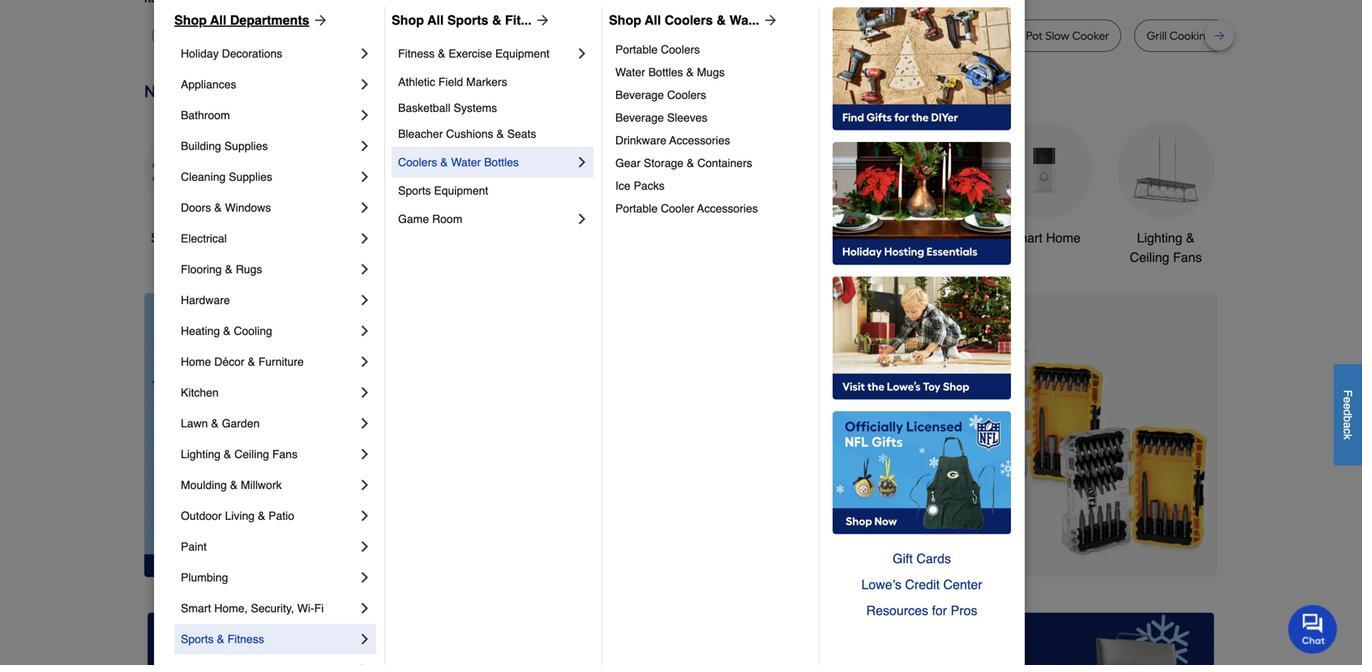 Task type: describe. For each thing, give the bounding box(es) containing it.
shop all sports & fit...
[[392, 13, 532, 28]]

arrow right image for shop all sports & fit...
[[532, 12, 551, 28]]

crock pot cooking pot
[[749, 29, 864, 43]]

get up to 2 free select tools or batteries when you buy 1 with select purchases. image
[[148, 613, 486, 665]]

supplies for cleaning supplies
[[229, 170, 272, 183]]

sports for sports equipment
[[398, 184, 431, 197]]

portable coolers
[[616, 43, 700, 56]]

cushions
[[446, 127, 494, 140]]

1 horizontal spatial bathroom link
[[875, 121, 972, 248]]

equipment for fitness & exercise equipment
[[496, 47, 550, 60]]

moulding & millwork
[[181, 479, 282, 492]]

shop all departments
[[174, 13, 310, 28]]

sports equipment link
[[398, 178, 591, 204]]

0 vertical spatial bottles
[[649, 66, 684, 79]]

a
[[1342, 422, 1355, 429]]

markers
[[467, 75, 508, 88]]

outdoor living & patio
[[181, 509, 295, 522]]

wi-
[[297, 602, 315, 615]]

holiday hosting essentials. image
[[833, 142, 1012, 265]]

smart for smart home
[[1009, 230, 1043, 245]]

coolers & water bottles link
[[398, 147, 574, 178]]

outdoor tools & equipment link
[[753, 121, 850, 267]]

rugs
[[236, 263, 262, 276]]

lawn
[[181, 417, 208, 430]]

crock for crock pot slow cooker
[[994, 29, 1024, 43]]

sports & fitness
[[181, 633, 264, 646]]

0 horizontal spatial equipment
[[434, 184, 489, 197]]

bleacher cushions & seats link
[[398, 121, 591, 147]]

1 vertical spatial water
[[451, 156, 481, 169]]

systems
[[454, 101, 497, 114]]

paint link
[[181, 531, 357, 562]]

gear storage & containers
[[616, 157, 753, 170]]

doors & windows
[[181, 201, 271, 214]]

moulding & millwork link
[[181, 470, 357, 501]]

grill cooking grate & warming rack
[[1147, 29, 1336, 43]]

ice packs link
[[616, 174, 808, 197]]

b
[[1342, 416, 1355, 422]]

water bottles & mugs
[[616, 66, 725, 79]]

scroll to item #4 image
[[863, 548, 902, 554]]

living
[[225, 509, 255, 522]]

crock pot
[[266, 29, 316, 43]]

patio
[[269, 509, 295, 522]]

chevron right image for appliances
[[357, 76, 373, 92]]

supplies for building supplies
[[224, 140, 268, 153]]

chevron right image for electrical
[[357, 230, 373, 247]]

outdoor for outdoor living & patio
[[181, 509, 222, 522]]

chevron right image for paint
[[357, 539, 373, 555]]

c
[[1342, 429, 1355, 434]]

warmer
[[669, 29, 712, 43]]

chevron right image for sports & fitness
[[357, 631, 373, 647]]

home inside "link"
[[181, 355, 211, 368]]

containers
[[698, 157, 753, 170]]

fitness & exercise equipment link
[[398, 38, 574, 69]]

bleacher cushions & seats
[[398, 127, 537, 140]]

instant
[[901, 29, 937, 43]]

new deals every day during 25 days of deals image
[[144, 78, 1219, 105]]

flooring
[[181, 263, 222, 276]]

chevron right image for kitchen
[[357, 385, 373, 401]]

crock pot slow cooker
[[994, 29, 1110, 43]]

seats
[[508, 127, 537, 140]]

chevron right image for fitness & exercise equipment
[[574, 45, 591, 62]]

k
[[1342, 434, 1355, 440]]

scroll to item #2 image
[[782, 548, 821, 554]]

athletic
[[398, 75, 436, 88]]

chat invite button image
[[1289, 604, 1339, 654]]

1 vertical spatial bathroom
[[895, 230, 951, 245]]

coolers inside coolers & water bottles link
[[398, 156, 437, 169]]

portable for portable cooler accessories
[[616, 202, 658, 215]]

instant pot
[[901, 29, 956, 43]]

bleacher
[[398, 127, 443, 140]]

f e e d b a c k
[[1342, 390, 1355, 440]]

holiday
[[181, 47, 219, 60]]

grill
[[1147, 29, 1168, 43]]

room
[[432, 213, 463, 226]]

game
[[398, 213, 429, 226]]

flooring & rugs
[[181, 263, 262, 276]]

2 cooker from the left
[[411, 29, 448, 43]]

0 horizontal spatial lighting & ceiling fans
[[181, 448, 298, 461]]

beverage for beverage coolers
[[616, 88, 664, 101]]

cleaning supplies
[[181, 170, 272, 183]]

1 cooker from the left
[[192, 29, 229, 43]]

smart home link
[[996, 121, 1094, 248]]

f e e d b a c k button
[[1335, 364, 1363, 466]]

3 pot from the left
[[847, 29, 864, 43]]

packs
[[634, 179, 665, 192]]

holiday decorations link
[[181, 38, 357, 69]]

chevron right image for bathroom
[[357, 107, 373, 123]]

doors
[[181, 201, 211, 214]]

3 cooker from the left
[[1073, 29, 1110, 43]]

game room link
[[398, 204, 574, 234]]

appliances
[[181, 78, 236, 91]]

& inside lighting & ceiling fans
[[1187, 230, 1196, 245]]

3 slow from the left
[[1046, 29, 1070, 43]]

chevron right image for home décor & furniture
[[357, 354, 373, 370]]

1 slow from the left
[[165, 29, 189, 43]]

gift cards link
[[833, 546, 1012, 572]]

hardware link
[[181, 285, 357, 316]]

beverage coolers
[[616, 88, 707, 101]]

arrow right image
[[1189, 435, 1205, 451]]

beverage for beverage sleeves
[[616, 111, 664, 124]]

building
[[181, 140, 221, 153]]

wa...
[[730, 13, 760, 28]]

triple
[[353, 29, 381, 43]]

basketball
[[398, 101, 451, 114]]

arrow right image for shop all departments
[[310, 12, 329, 28]]

sleeves
[[668, 111, 708, 124]]

smart for smart home, security, wi-fi
[[181, 602, 211, 615]]

lawn & garden
[[181, 417, 260, 430]]

portable cooler accessories link
[[616, 197, 808, 220]]

basketball systems
[[398, 101, 497, 114]]

smart home, security, wi-fi link
[[181, 593, 357, 624]]

& inside outdoor tools & equipment
[[839, 230, 848, 245]]

departments
[[230, 13, 310, 28]]

portable for portable coolers
[[616, 43, 658, 56]]

0 vertical spatial water
[[616, 66, 646, 79]]

shop these last-minute gifts. $99 or less. quantities are limited and won't last. image
[[144, 293, 406, 577]]

windows
[[225, 201, 271, 214]]

chevron right image for outdoor living & patio
[[357, 508, 373, 524]]

shop for shop all sports & fit...
[[392, 13, 424, 28]]

up to 50 percent off select tools and accessories. image
[[432, 293, 1219, 577]]

pot for crock pot
[[299, 29, 316, 43]]

cooler
[[661, 202, 695, 215]]

lowe's credit center
[[862, 577, 983, 592]]

0 vertical spatial bathroom
[[181, 109, 230, 122]]

chevron right image for building supplies
[[357, 138, 373, 154]]

lawn & garden link
[[181, 408, 357, 439]]

shop all sports & fit... link
[[392, 11, 551, 30]]

microwave countertop
[[485, 29, 603, 43]]

chevron right image for heating & cooling
[[357, 323, 373, 339]]

mugs
[[697, 66, 725, 79]]

chevron right image for cleaning supplies
[[357, 169, 373, 185]]



Task type: locate. For each thing, give the bounding box(es) containing it.
1 horizontal spatial water
[[616, 66, 646, 79]]

1 vertical spatial outdoor
[[181, 509, 222, 522]]

equipment inside "link"
[[496, 47, 550, 60]]

water down portable coolers at the top of page
[[616, 66, 646, 79]]

0 horizontal spatial sports
[[181, 633, 214, 646]]

water bottles & mugs link
[[616, 61, 808, 84]]

coolers down "food warmer"
[[661, 43, 700, 56]]

0 horizontal spatial ceiling
[[235, 448, 269, 461]]

shop up slow cooker
[[174, 13, 207, 28]]

microwave
[[485, 29, 541, 43]]

chevron right image for hardware
[[357, 292, 373, 308]]

beverage
[[616, 88, 664, 101], [616, 111, 664, 124]]

cards
[[917, 551, 952, 566]]

2 vertical spatial sports
[[181, 633, 214, 646]]

all
[[210, 13, 227, 28], [428, 13, 444, 28], [645, 13, 661, 28], [184, 230, 199, 245]]

fi
[[315, 602, 324, 615]]

doors & windows link
[[181, 192, 357, 223]]

portable inside "link"
[[616, 43, 658, 56]]

rack
[[1310, 29, 1336, 43]]

shop for shop all coolers & wa...
[[609, 13, 642, 28]]

portable down food at left
[[616, 43, 658, 56]]

athletic field markers link
[[398, 69, 591, 95]]

1 horizontal spatial arrow right image
[[532, 12, 551, 28]]

2 e from the top
[[1342, 403, 1355, 410]]

gear storage & containers link
[[616, 152, 808, 174]]

gift
[[893, 551, 913, 566]]

smart inside smart home, security, wi-fi link
[[181, 602, 211, 615]]

0 horizontal spatial bathroom
[[181, 109, 230, 122]]

smart
[[1009, 230, 1043, 245], [181, 602, 211, 615]]

0 vertical spatial outdoor
[[755, 230, 802, 245]]

1 arrow right image from the left
[[310, 12, 329, 28]]

chevron right image for holiday decorations
[[357, 45, 373, 62]]

1 pot from the left
[[299, 29, 316, 43]]

0 vertical spatial accessories
[[670, 134, 731, 147]]

1 vertical spatial home
[[181, 355, 211, 368]]

moulding
[[181, 479, 227, 492]]

equipment down coolers & water bottles
[[434, 184, 489, 197]]

pot for crock pot cooking pot
[[782, 29, 799, 43]]

all right shop
[[184, 230, 199, 245]]

coolers inside 'beverage coolers' "link"
[[668, 88, 707, 101]]

supplies up windows
[[229, 170, 272, 183]]

coolers inside shop all coolers & wa... link
[[665, 13, 713, 28]]

coolers down bleacher
[[398, 156, 437, 169]]

outdoor
[[755, 230, 802, 245], [181, 509, 222, 522]]

all inside shop all deals link
[[184, 230, 199, 245]]

beverage sleeves link
[[616, 106, 808, 129]]

warming
[[1259, 29, 1308, 43]]

portable down ice packs
[[616, 202, 658, 215]]

all for coolers
[[645, 13, 661, 28]]

0 horizontal spatial cooker
[[192, 29, 229, 43]]

shop for shop all departments
[[174, 13, 207, 28]]

2 horizontal spatial shop
[[609, 13, 642, 28]]

cooling
[[234, 325, 272, 337]]

portable inside 'link'
[[616, 202, 658, 215]]

1 vertical spatial lighting
[[181, 448, 221, 461]]

3 shop from the left
[[609, 13, 642, 28]]

0 vertical spatial supplies
[[224, 140, 268, 153]]

shop all coolers & wa...
[[609, 13, 760, 28]]

pot for crock pot slow cooker
[[1027, 29, 1043, 43]]

1 crock from the left
[[266, 29, 296, 43]]

fans inside lighting & ceiling fans
[[1174, 250, 1203, 265]]

beverage up beverage sleeves
[[616, 88, 664, 101]]

outdoor inside outdoor living & patio link
[[181, 509, 222, 522]]

arrow right image inside shop all sports & fit... link
[[532, 12, 551, 28]]

f
[[1342, 390, 1355, 397]]

outdoor down moulding
[[181, 509, 222, 522]]

water down bleacher cushions & seats
[[451, 156, 481, 169]]

2 horizontal spatial crock
[[994, 29, 1024, 43]]

0 vertical spatial beverage
[[616, 88, 664, 101]]

1 vertical spatial equipment
[[434, 184, 489, 197]]

0 horizontal spatial home
[[181, 355, 211, 368]]

0 horizontal spatial smart
[[181, 602, 211, 615]]

outdoor left tools
[[755, 230, 802, 245]]

coolers up sleeves
[[668, 88, 707, 101]]

chevron right image for moulding & millwork
[[357, 477, 373, 493]]

portable coolers link
[[616, 38, 808, 61]]

sports
[[448, 13, 489, 28], [398, 184, 431, 197], [181, 633, 214, 646]]

2 crock from the left
[[749, 29, 779, 43]]

recommended searches for you heading
[[144, 0, 1219, 6]]

chevron right image for lawn & garden
[[357, 415, 373, 432]]

0 vertical spatial fans
[[1174, 250, 1203, 265]]

2 horizontal spatial cooker
[[1073, 29, 1110, 43]]

arrow right image up microwave countertop
[[532, 12, 551, 28]]

1 vertical spatial accessories
[[698, 202, 758, 215]]

outdoor tools & equipment
[[755, 230, 848, 265]]

chevron right image for plumbing
[[357, 570, 373, 586]]

visit the lowe's toy shop. image
[[833, 277, 1012, 400]]

2 shop from the left
[[392, 13, 424, 28]]

ice
[[616, 179, 631, 192]]

supplies up cleaning supplies on the top
[[224, 140, 268, 153]]

paint
[[181, 540, 207, 553]]

sports up exercise
[[448, 13, 489, 28]]

2 portable from the top
[[616, 202, 658, 215]]

lowe's
[[862, 577, 902, 592]]

electrical link
[[181, 223, 357, 254]]

1 horizontal spatial bathroom
[[895, 230, 951, 245]]

1 vertical spatial lighting & ceiling fans link
[[181, 439, 357, 470]]

shop all deals link
[[144, 121, 242, 248]]

smart inside "smart home" link
[[1009, 230, 1043, 245]]

ceiling inside lighting & ceiling fans
[[1131, 250, 1170, 265]]

& inside "link"
[[248, 355, 255, 368]]

all up food at left
[[645, 13, 661, 28]]

1 horizontal spatial home
[[1047, 230, 1081, 245]]

appliances link
[[181, 69, 357, 100]]

2 cooking from the left
[[1170, 29, 1214, 43]]

arrow right image inside shop all departments link
[[310, 12, 329, 28]]

lighting & ceiling fans link
[[1118, 121, 1215, 267], [181, 439, 357, 470]]

home décor & furniture link
[[181, 346, 357, 377]]

1 horizontal spatial equipment
[[496, 47, 550, 60]]

1 vertical spatial supplies
[[229, 170, 272, 183]]

bottles up beverage coolers
[[649, 66, 684, 79]]

resources for pros link
[[833, 598, 1012, 624]]

& inside "link"
[[438, 47, 446, 60]]

shop up food at left
[[609, 13, 642, 28]]

fitness down smart home, security, wi-fi
[[228, 633, 264, 646]]

arrow right image
[[310, 12, 329, 28], [532, 12, 551, 28], [760, 12, 779, 28]]

3 arrow right image from the left
[[760, 12, 779, 28]]

accessories inside 'link'
[[698, 202, 758, 215]]

food
[[641, 29, 666, 43]]

equipment inside outdoor tools & equipment
[[771, 250, 833, 265]]

drinkware accessories
[[616, 134, 731, 147]]

find gifts for the diyer. image
[[833, 7, 1012, 131]]

grate
[[1216, 29, 1246, 43]]

0 horizontal spatial lighting
[[181, 448, 221, 461]]

cooker up holiday
[[192, 29, 229, 43]]

chevron right image for flooring & rugs
[[357, 261, 373, 277]]

crock down wa...
[[749, 29, 779, 43]]

shop
[[174, 13, 207, 28], [392, 13, 424, 28], [609, 13, 642, 28]]

shop all coolers & wa... link
[[609, 11, 779, 30]]

0 horizontal spatial bathroom link
[[181, 100, 357, 131]]

0 horizontal spatial bottles
[[484, 156, 519, 169]]

1 vertical spatial portable
[[616, 202, 658, 215]]

1 shop from the left
[[174, 13, 207, 28]]

crock down the departments
[[266, 29, 296, 43]]

e up d
[[1342, 397, 1355, 403]]

all for departments
[[210, 13, 227, 28]]

building supplies link
[[181, 131, 357, 161]]

1 horizontal spatial lighting
[[1138, 230, 1183, 245]]

building supplies
[[181, 140, 268, 153]]

coolers inside the 'portable coolers' "link"
[[661, 43, 700, 56]]

1 cooking from the left
[[801, 29, 845, 43]]

0 vertical spatial sports
[[448, 13, 489, 28]]

pros
[[951, 603, 978, 618]]

2 horizontal spatial sports
[[448, 13, 489, 28]]

lighting inside lighting & ceiling fans
[[1138, 230, 1183, 245]]

0 horizontal spatial crock
[[266, 29, 296, 43]]

all up slow cooker
[[210, 13, 227, 28]]

tools
[[806, 230, 836, 245]]

fitness inside "link"
[[398, 47, 435, 60]]

shop all deals
[[151, 230, 235, 245]]

all for sports
[[428, 13, 444, 28]]

1 horizontal spatial bottles
[[649, 66, 684, 79]]

0 horizontal spatial cooking
[[801, 29, 845, 43]]

2 beverage from the top
[[616, 111, 664, 124]]

drinkware accessories link
[[616, 129, 808, 152]]

0 vertical spatial lighting & ceiling fans link
[[1118, 121, 1215, 267]]

0 vertical spatial fitness
[[398, 47, 435, 60]]

0 horizontal spatial fitness
[[228, 633, 264, 646]]

beverage sleeves
[[616, 111, 708, 124]]

pot
[[299, 29, 316, 43], [782, 29, 799, 43], [847, 29, 864, 43], [940, 29, 956, 43], [1027, 29, 1043, 43]]

2 horizontal spatial arrow right image
[[760, 12, 779, 28]]

chevron right image for game room
[[574, 211, 591, 227]]

0 vertical spatial portable
[[616, 43, 658, 56]]

0 horizontal spatial water
[[451, 156, 481, 169]]

deals
[[202, 230, 235, 245]]

cooker down shop all sports & fit...
[[411, 29, 448, 43]]

&
[[492, 13, 502, 28], [717, 13, 726, 28], [1249, 29, 1257, 43], [438, 47, 446, 60], [687, 66, 694, 79], [497, 127, 504, 140], [441, 156, 448, 169], [687, 157, 695, 170], [214, 201, 222, 214], [839, 230, 848, 245], [1187, 230, 1196, 245], [225, 263, 233, 276], [223, 325, 231, 337], [248, 355, 255, 368], [211, 417, 219, 430], [224, 448, 231, 461], [230, 479, 238, 492], [258, 509, 266, 522], [217, 633, 224, 646]]

scroll to item #5 image
[[902, 548, 941, 554]]

equipment down tools
[[771, 250, 833, 265]]

sports down plumbing on the left bottom of the page
[[181, 633, 214, 646]]

arrow right image up crock pot
[[310, 12, 329, 28]]

1 vertical spatial lighting & ceiling fans
[[181, 448, 298, 461]]

1 horizontal spatial fitness
[[398, 47, 435, 60]]

0 vertical spatial lighting & ceiling fans
[[1131, 230, 1203, 265]]

all for deals
[[184, 230, 199, 245]]

arrow right image for shop all coolers & wa...
[[760, 12, 779, 28]]

e up b
[[1342, 403, 1355, 410]]

electrical
[[181, 232, 227, 245]]

accessories down the ice packs link
[[698, 202, 758, 215]]

all inside shop all sports & fit... link
[[428, 13, 444, 28]]

1 horizontal spatial sports
[[398, 184, 431, 197]]

fitness & exercise equipment
[[398, 47, 550, 60]]

arrow right image inside shop all coolers & wa... link
[[760, 12, 779, 28]]

ice packs
[[616, 179, 665, 192]]

1 vertical spatial fitness
[[228, 633, 264, 646]]

resources for pros
[[867, 603, 978, 618]]

1 beverage from the top
[[616, 88, 664, 101]]

bottles up sports equipment link
[[484, 156, 519, 169]]

outdoor inside outdoor tools & equipment
[[755, 230, 802, 245]]

1 horizontal spatial fans
[[1174, 250, 1203, 265]]

1 horizontal spatial smart
[[1009, 230, 1043, 245]]

shop
[[151, 230, 181, 245]]

2 slow from the left
[[384, 29, 408, 43]]

décor
[[214, 355, 245, 368]]

0 horizontal spatial fans
[[272, 448, 298, 461]]

heating
[[181, 325, 220, 337]]

beverage inside "link"
[[616, 88, 664, 101]]

4 pot from the left
[[940, 29, 956, 43]]

1 vertical spatial fans
[[272, 448, 298, 461]]

triple slow cooker
[[353, 29, 448, 43]]

bottles
[[649, 66, 684, 79], [484, 156, 519, 169]]

accessories up gear storage & containers link
[[670, 134, 731, 147]]

1 horizontal spatial ceiling
[[1131, 250, 1170, 265]]

1 horizontal spatial cooker
[[411, 29, 448, 43]]

gift cards
[[893, 551, 952, 566]]

equipment down microwave
[[496, 47, 550, 60]]

1 vertical spatial ceiling
[[235, 448, 269, 461]]

cooker left grill
[[1073, 29, 1110, 43]]

2 arrow right image from the left
[[532, 12, 551, 28]]

0 horizontal spatial outdoor
[[181, 509, 222, 522]]

crock right instant pot at the right top of page
[[994, 29, 1024, 43]]

up to 35 percent off select small appliances. image
[[512, 613, 851, 665]]

1 horizontal spatial cooking
[[1170, 29, 1214, 43]]

1 horizontal spatial lighting & ceiling fans
[[1131, 230, 1203, 265]]

chevron right image for smart home, security, wi-fi
[[357, 600, 373, 617]]

arrow right image up crock pot cooking pot
[[760, 12, 779, 28]]

field
[[439, 75, 463, 88]]

fit...
[[505, 13, 532, 28]]

1 horizontal spatial crock
[[749, 29, 779, 43]]

2 horizontal spatial equipment
[[771, 250, 833, 265]]

chevron right image
[[357, 45, 373, 62], [574, 45, 591, 62], [357, 76, 373, 92], [357, 107, 373, 123], [357, 169, 373, 185], [574, 211, 591, 227], [357, 261, 373, 277], [357, 354, 373, 370], [357, 508, 373, 524], [357, 570, 373, 586]]

up to 30 percent off select grills and accessories. image
[[877, 613, 1215, 665]]

1 e from the top
[[1342, 397, 1355, 403]]

d
[[1342, 410, 1355, 416]]

1 vertical spatial bottles
[[484, 156, 519, 169]]

hardware
[[181, 294, 230, 307]]

0 vertical spatial smart
[[1009, 230, 1043, 245]]

officially licensed n f l gifts. shop now. image
[[833, 411, 1012, 535]]

shop up triple slow cooker
[[392, 13, 424, 28]]

outdoor living & patio link
[[181, 501, 357, 531]]

smart home
[[1009, 230, 1081, 245]]

cleaning
[[181, 170, 226, 183]]

1 horizontal spatial slow
[[384, 29, 408, 43]]

crock
[[266, 29, 296, 43], [749, 29, 779, 43], [994, 29, 1024, 43]]

crock for crock pot cooking pot
[[749, 29, 779, 43]]

2 vertical spatial equipment
[[771, 250, 833, 265]]

1 horizontal spatial lighting & ceiling fans link
[[1118, 121, 1215, 267]]

flooring & rugs link
[[181, 254, 357, 285]]

chevron right image for coolers & water bottles
[[574, 154, 591, 170]]

2 horizontal spatial slow
[[1046, 29, 1070, 43]]

gear
[[616, 157, 641, 170]]

0 horizontal spatial shop
[[174, 13, 207, 28]]

crock for crock pot
[[266, 29, 296, 43]]

credit
[[906, 577, 940, 592]]

0 vertical spatial home
[[1047, 230, 1081, 245]]

1 portable from the top
[[616, 43, 658, 56]]

sports for sports & fitness
[[181, 633, 214, 646]]

1 vertical spatial smart
[[181, 602, 211, 615]]

chevron right image
[[357, 138, 373, 154], [574, 154, 591, 170], [357, 200, 373, 216], [357, 230, 373, 247], [357, 292, 373, 308], [357, 323, 373, 339], [357, 385, 373, 401], [357, 415, 373, 432], [357, 446, 373, 462], [357, 477, 373, 493], [357, 539, 373, 555], [357, 600, 373, 617], [357, 631, 373, 647], [357, 662, 373, 665]]

2 pot from the left
[[782, 29, 799, 43]]

1 horizontal spatial shop
[[392, 13, 424, 28]]

fitness down triple slow cooker
[[398, 47, 435, 60]]

sports up game
[[398, 184, 431, 197]]

outdoor for outdoor tools & equipment
[[755, 230, 802, 245]]

0 horizontal spatial lighting & ceiling fans link
[[181, 439, 357, 470]]

all inside shop all departments link
[[210, 13, 227, 28]]

0 vertical spatial equipment
[[496, 47, 550, 60]]

1 vertical spatial beverage
[[616, 111, 664, 124]]

0 vertical spatial ceiling
[[1131, 250, 1170, 265]]

0 horizontal spatial slow
[[165, 29, 189, 43]]

chevron right image for doors & windows
[[357, 200, 373, 216]]

equipment for outdoor tools & equipment
[[771, 250, 833, 265]]

3 crock from the left
[[994, 29, 1024, 43]]

garden
[[222, 417, 260, 430]]

pot for instant pot
[[940, 29, 956, 43]]

0 vertical spatial lighting
[[1138, 230, 1183, 245]]

e
[[1342, 397, 1355, 403], [1342, 403, 1355, 410]]

1 vertical spatial sports
[[398, 184, 431, 197]]

all up triple slow cooker
[[428, 13, 444, 28]]

beverage up drinkware
[[616, 111, 664, 124]]

0 horizontal spatial arrow right image
[[310, 12, 329, 28]]

1 horizontal spatial outdoor
[[755, 230, 802, 245]]

all inside shop all coolers & wa... link
[[645, 13, 661, 28]]

chevron right image for lighting & ceiling fans
[[357, 446, 373, 462]]

5 pot from the left
[[1027, 29, 1043, 43]]

coolers up warmer
[[665, 13, 713, 28]]



Task type: vqa. For each thing, say whether or not it's contained in the screenshot.
Coolers & Water Bottles
yes



